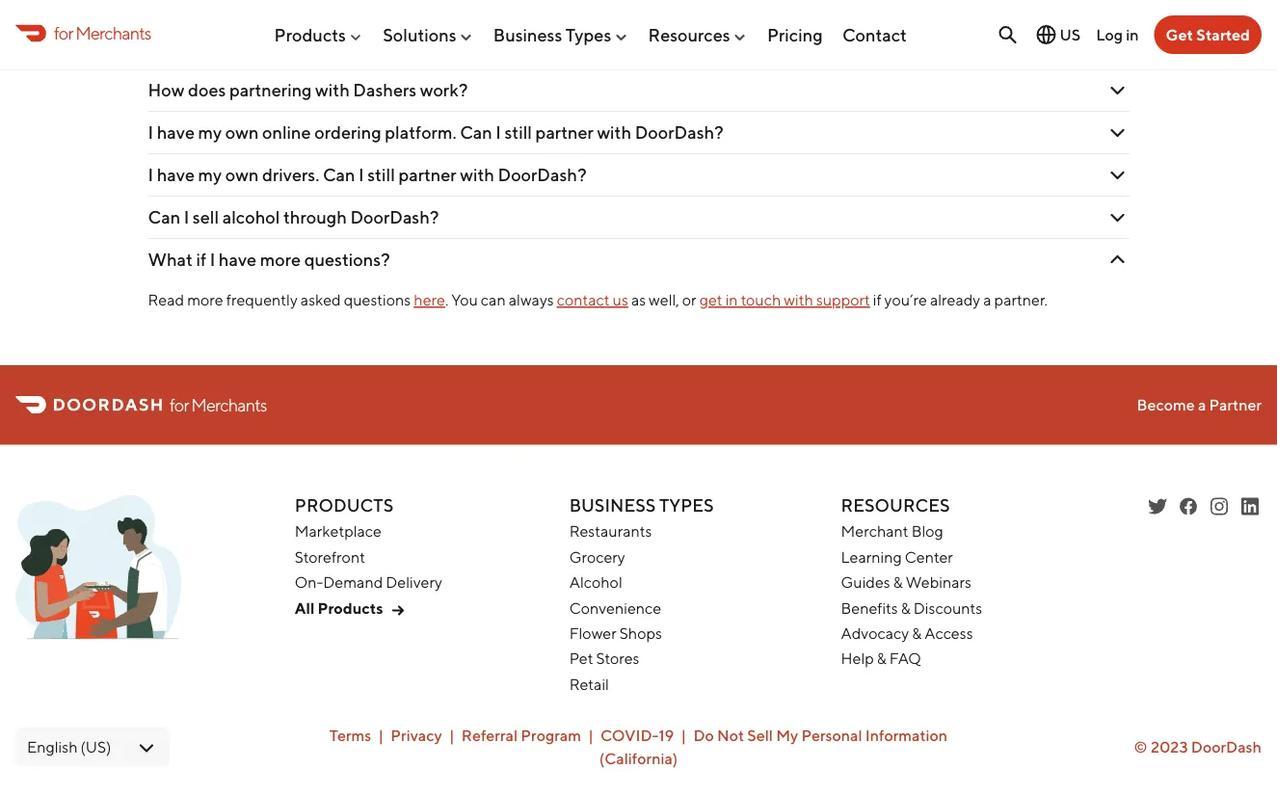 Task type: describe. For each thing, give the bounding box(es) containing it.
help
[[841, 649, 874, 668]]

drivers.
[[262, 164, 319, 185]]

log
[[1096, 25, 1123, 44]]

1 vertical spatial still
[[368, 164, 395, 185]]

facebook link
[[1177, 495, 1200, 518]]

terms link
[[329, 726, 371, 744]]

0 vertical spatial for
[[54, 22, 73, 43]]

what
[[148, 249, 193, 270]]

& down learning center link on the bottom right of page
[[893, 573, 903, 591]]

shops
[[620, 624, 662, 642]]

pet stores link
[[569, 649, 640, 668]]

arrow right image
[[386, 599, 409, 622]]

program
[[521, 726, 581, 744]]

started
[[1196, 26, 1250, 44]]

2 vertical spatial products
[[318, 599, 383, 618]]

advocacy & access link
[[841, 624, 973, 642]]

chevron down image for i
[[1106, 121, 1129, 144]]

how does it work when accepting orders through doordash?
[[148, 37, 623, 58]]

1 vertical spatial more
[[187, 291, 223, 309]]

twitter link
[[1146, 495, 1169, 518]]

.
[[445, 291, 448, 309]]

flower shops link
[[569, 624, 662, 642]]

linkedin link
[[1239, 495, 1262, 518]]

touch
[[741, 291, 781, 309]]

referral program link
[[461, 726, 581, 744]]

online
[[262, 122, 311, 143]]

log in
[[1096, 25, 1139, 44]]

0 horizontal spatial merchants
[[75, 22, 151, 43]]

resources link
[[648, 17, 748, 53]]

already
[[930, 291, 980, 309]]

19
[[659, 726, 674, 744]]

1 vertical spatial partner
[[398, 164, 457, 185]]

platform.
[[385, 122, 456, 143]]

partner
[[1209, 396, 1262, 414]]

solutions link
[[383, 17, 474, 53]]

you're
[[884, 291, 927, 309]]

flower
[[569, 624, 617, 642]]

0 vertical spatial can
[[460, 122, 492, 143]]

& left faq at the bottom of page
[[877, 649, 887, 668]]

have for i have my own online ordering platform. can i still partner with doordash?
[[157, 122, 195, 143]]

twitter image
[[1146, 495, 1169, 518]]

questions
[[344, 291, 411, 309]]

faq
[[890, 649, 921, 668]]

referral
[[461, 726, 518, 744]]

get
[[1166, 26, 1193, 44]]

get
[[699, 291, 723, 309]]

i have my own drivers. can i still partner with doordash?
[[148, 164, 587, 185]]

covid-19
[[600, 726, 674, 744]]

delivery
[[386, 573, 442, 591]]

convenience
[[569, 598, 661, 617]]

when
[[286, 37, 329, 58]]

how for how does partnering with dashers work?
[[148, 80, 184, 100]]

benefits
[[841, 598, 898, 617]]

resources for resources
[[648, 24, 730, 45]]

1 vertical spatial if
[[873, 291, 882, 309]]

doordash link
[[1191, 738, 1262, 756]]

how for how does it work when accepting orders through doordash?
[[148, 37, 184, 58]]

learning
[[841, 547, 902, 566]]

merchant blog link
[[841, 522, 943, 540]]

my
[[776, 726, 798, 744]]

work?
[[420, 80, 468, 100]]

become a partner link
[[1137, 396, 1262, 414]]

become a partner
[[1137, 396, 1262, 414]]

on-
[[295, 573, 323, 591]]

1 horizontal spatial a
[[1198, 396, 1206, 414]]

here
[[414, 291, 445, 309]]

doordash
[[1191, 738, 1262, 756]]

asked
[[301, 291, 341, 309]]

for merchants link
[[15, 20, 151, 46]]

1 horizontal spatial more
[[260, 249, 301, 270]]

0 vertical spatial for merchants
[[54, 22, 151, 43]]

information
[[865, 726, 948, 744]]

instagram link
[[1208, 495, 1231, 518]]

products link
[[274, 17, 363, 53]]

stores
[[596, 649, 640, 668]]

0 vertical spatial in
[[1126, 25, 1139, 44]]

always
[[509, 291, 554, 309]]

business types restaurants grocery alcohol convenience flower shops pet stores retail
[[569, 494, 714, 693]]

convenience link
[[569, 598, 661, 617]]

1 vertical spatial products
[[295, 494, 394, 515]]

1 vertical spatial merchants
[[191, 394, 267, 415]]

0 vertical spatial still
[[505, 122, 532, 143]]

facebook image
[[1177, 495, 1200, 518]]

how does partnering with dashers work?
[[148, 80, 468, 100]]

alcohol
[[569, 573, 622, 591]]

log in link
[[1096, 25, 1139, 44]]

1 vertical spatial for
[[170, 394, 189, 415]]

partnering
[[229, 80, 312, 100]]

©
[[1134, 738, 1148, 756]]

chevron down image for partner
[[1106, 163, 1129, 186]]

does for partnering
[[188, 80, 226, 100]]

resources for resources merchant blog learning center guides & webinars benefits & discounts advocacy & access help & faq
[[841, 494, 950, 515]]

contact
[[557, 291, 610, 309]]

demand
[[323, 573, 383, 591]]

privacy link
[[391, 726, 442, 744]]

do
[[693, 726, 714, 744]]



Task type: vqa. For each thing, say whether or not it's contained in the screenshot.
right "Help"
no



Task type: locate. For each thing, give the bounding box(es) containing it.
& down benefits & discounts link
[[912, 624, 922, 642]]

a left partner
[[1198, 396, 1206, 414]]

© 2023 doordash
[[1134, 738, 1262, 756]]

become
[[1137, 396, 1195, 414]]

2 does from the top
[[188, 80, 226, 100]]

it
[[229, 37, 240, 58]]

0 horizontal spatial types
[[566, 24, 611, 45]]

my for online
[[198, 122, 222, 143]]

1 horizontal spatial can
[[323, 164, 355, 185]]

1 vertical spatial can
[[323, 164, 355, 185]]

personal
[[801, 726, 862, 744]]

grocery link
[[569, 547, 625, 566]]

0 vertical spatial how
[[148, 37, 184, 58]]

resources merchant blog learning center guides & webinars benefits & discounts advocacy & access help & faq
[[841, 494, 982, 668]]

1 horizontal spatial for merchants
[[170, 394, 267, 415]]

1 vertical spatial through
[[283, 207, 347, 227]]

a right 'already'
[[983, 291, 991, 309]]

1 own from the top
[[225, 122, 259, 143]]

guides & webinars link
[[841, 573, 972, 591]]

can i sell alcohol through doordash?
[[148, 207, 439, 227]]

if left you're
[[873, 291, 882, 309]]

1 vertical spatial how
[[148, 80, 184, 100]]

0 horizontal spatial business
[[493, 24, 562, 45]]

0 horizontal spatial still
[[368, 164, 395, 185]]

0 horizontal spatial can
[[148, 207, 180, 227]]

0 vertical spatial partner
[[536, 122, 594, 143]]

guides
[[841, 573, 890, 591]]

0 vertical spatial own
[[225, 122, 259, 143]]

chevron down image for what if i have more questions?
[[1106, 248, 1129, 271]]

chevron down image for doordash?
[[1106, 36, 1129, 59]]

globe line image
[[1035, 23, 1058, 46]]

products up marketplace
[[295, 494, 394, 515]]

resources
[[648, 24, 730, 45], [841, 494, 950, 515]]

1 horizontal spatial if
[[873, 291, 882, 309]]

chevron down image
[[1106, 36, 1129, 59], [1106, 79, 1129, 102], [1106, 121, 1129, 144], [1106, 163, 1129, 186]]

1 horizontal spatial still
[[505, 122, 532, 143]]

merchant
[[841, 522, 909, 540]]

orders
[[414, 37, 464, 58]]

0 horizontal spatial resources
[[648, 24, 730, 45]]

0 vertical spatial my
[[198, 122, 222, 143]]

learning center link
[[841, 547, 953, 566]]

can
[[460, 122, 492, 143], [323, 164, 355, 185], [148, 207, 180, 227]]

what if i have more questions?
[[148, 249, 390, 270]]

1 chevron down image from the top
[[1106, 36, 1129, 59]]

retail link
[[569, 675, 609, 693]]

us
[[1060, 26, 1081, 44]]

chevron down image for can i sell alcohol through doordash?
[[1106, 206, 1129, 229]]

pricing
[[767, 24, 823, 45]]

4 chevron down image from the top
[[1106, 163, 1129, 186]]

1 vertical spatial a
[[1198, 396, 1206, 414]]

contact us link
[[557, 291, 628, 309]]

access
[[925, 624, 973, 642]]

1 vertical spatial in
[[725, 291, 738, 309]]

1 vertical spatial does
[[188, 80, 226, 100]]

types
[[566, 24, 611, 45], [659, 494, 714, 515]]

contact
[[842, 24, 907, 45]]

products
[[274, 24, 346, 45], [295, 494, 394, 515], [318, 599, 383, 618]]

2 own from the top
[[225, 164, 259, 185]]

1 horizontal spatial resources
[[841, 494, 950, 515]]

or
[[682, 291, 697, 309]]

1 vertical spatial chevron down image
[[1106, 248, 1129, 271]]

own left online
[[225, 122, 259, 143]]

1 does from the top
[[188, 37, 226, 58]]

2 vertical spatial can
[[148, 207, 180, 227]]

1 horizontal spatial through
[[468, 37, 531, 58]]

0 vertical spatial if
[[196, 249, 206, 270]]

0 vertical spatial have
[[157, 122, 195, 143]]

do not sell my personal information (california)
[[599, 726, 948, 768]]

1 horizontal spatial for
[[170, 394, 189, 415]]

1 vertical spatial resources
[[841, 494, 950, 515]]

a
[[983, 291, 991, 309], [1198, 396, 1206, 414]]

0 vertical spatial merchants
[[75, 22, 151, 43]]

as
[[631, 291, 646, 309]]

does left it
[[188, 37, 226, 58]]

does left partnering
[[188, 80, 226, 100]]

doordash for merchants image
[[15, 495, 181, 650]]

1 my from the top
[[198, 122, 222, 143]]

covid-19 link
[[600, 726, 674, 744]]

1 horizontal spatial business
[[569, 494, 656, 515]]

still
[[505, 122, 532, 143], [368, 164, 395, 185]]

2 horizontal spatial can
[[460, 122, 492, 143]]

restaurants link
[[569, 522, 652, 540]]

1 vertical spatial have
[[157, 164, 195, 185]]

resources inside resources merchant blog learning center guides & webinars benefits & discounts advocacy & access help & faq
[[841, 494, 950, 515]]

frequently
[[226, 291, 298, 309]]

well,
[[649, 291, 679, 309]]

alcohol link
[[569, 573, 622, 591]]

pricing link
[[767, 17, 823, 53]]

resources inside 'link'
[[648, 24, 730, 45]]

instagram image
[[1208, 495, 1231, 518]]

own for drivers.
[[225, 164, 259, 185]]

more right read
[[187, 291, 223, 309]]

does for it
[[188, 37, 226, 58]]

all products
[[295, 599, 383, 618]]

1 how from the top
[[148, 37, 184, 58]]

can left sell
[[148, 207, 180, 227]]

1 vertical spatial my
[[198, 164, 222, 185]]

marketplace link
[[295, 522, 382, 540]]

products inside products link
[[274, 24, 346, 45]]

business for business types
[[493, 24, 562, 45]]

if right what
[[196, 249, 206, 270]]

marketplace
[[295, 522, 382, 540]]

terms
[[329, 726, 371, 744]]

0 vertical spatial more
[[260, 249, 301, 270]]

can down "ordering"
[[323, 164, 355, 185]]

questions?
[[304, 249, 390, 270]]

restaurants
[[569, 522, 652, 540]]

more up frequently
[[260, 249, 301, 270]]

& down guides & webinars link
[[901, 598, 911, 617]]

types inside business types restaurants grocery alcohol convenience flower shops pet stores retail
[[659, 494, 714, 515]]

2 my from the top
[[198, 164, 222, 185]]

can
[[481, 291, 506, 309]]

business inside business types restaurants grocery alcohol convenience flower shops pet stores retail
[[569, 494, 656, 515]]

here link
[[414, 291, 445, 309]]

in
[[1126, 25, 1139, 44], [725, 291, 738, 309]]

1 vertical spatial types
[[659, 494, 714, 515]]

sell
[[747, 726, 773, 744]]

0 vertical spatial chevron down image
[[1106, 206, 1129, 229]]

accepting
[[332, 37, 411, 58]]

own for online
[[225, 122, 259, 143]]

3 chevron down image from the top
[[1106, 121, 1129, 144]]

0 vertical spatial business
[[493, 24, 562, 45]]

chevron down image
[[1106, 206, 1129, 229], [1106, 248, 1129, 271]]

webinars
[[906, 573, 972, 591]]

can down work?
[[460, 122, 492, 143]]

2 vertical spatial have
[[219, 249, 257, 270]]

get started button
[[1154, 15, 1262, 54]]

dashers
[[353, 80, 417, 100]]

support
[[816, 291, 870, 309]]

solutions
[[383, 24, 456, 45]]

discounts
[[914, 598, 982, 617]]

in right get
[[725, 291, 738, 309]]

storefront link
[[295, 547, 365, 566]]

1 horizontal spatial types
[[659, 494, 714, 515]]

1 horizontal spatial in
[[1126, 25, 1139, 44]]

linkedin image
[[1239, 495, 1262, 518]]

my left online
[[198, 122, 222, 143]]

pet
[[569, 649, 593, 668]]

types for business types
[[566, 24, 611, 45]]

read
[[148, 291, 184, 309]]

0 horizontal spatial if
[[196, 249, 206, 270]]

business up restaurants link
[[569, 494, 656, 515]]

0 vertical spatial a
[[983, 291, 991, 309]]

0 vertical spatial through
[[468, 37, 531, 58]]

own up alcohol
[[225, 164, 259, 185]]

1 chevron down image from the top
[[1106, 206, 1129, 229]]

0 vertical spatial does
[[188, 37, 226, 58]]

sell
[[193, 207, 219, 227]]

contact link
[[842, 17, 907, 53]]

0 horizontal spatial for merchants
[[54, 22, 151, 43]]

1 vertical spatial business
[[569, 494, 656, 515]]

read more frequently asked questions here . you can always contact us as well, or get in touch with support if you're already a partner.
[[148, 291, 1053, 309]]

with
[[315, 80, 350, 100], [597, 122, 631, 143], [460, 164, 494, 185], [784, 291, 813, 309]]

0 horizontal spatial in
[[725, 291, 738, 309]]

2 how from the top
[[148, 80, 184, 100]]

products down demand
[[318, 599, 383, 618]]

0 horizontal spatial more
[[187, 291, 223, 309]]

2 chevron down image from the top
[[1106, 248, 1129, 271]]

my up sell
[[198, 164, 222, 185]]

0 vertical spatial products
[[274, 24, 346, 45]]

my for drivers.
[[198, 164, 222, 185]]

1 vertical spatial for merchants
[[170, 394, 267, 415]]

types for business types restaurants grocery alcohol convenience flower shops pet stores retail
[[659, 494, 714, 515]]

business types
[[493, 24, 611, 45]]

storefront
[[295, 547, 365, 566]]

1 vertical spatial own
[[225, 164, 259, 185]]

business for business types restaurants grocery alcohol convenience flower shops pet stores retail
[[569, 494, 656, 515]]

on-demand delivery link
[[295, 573, 442, 591]]

&
[[893, 573, 903, 591], [901, 598, 911, 617], [912, 624, 922, 642], [877, 649, 887, 668]]

business types link
[[493, 17, 629, 53]]

1 horizontal spatial partner
[[536, 122, 594, 143]]

business right orders
[[493, 24, 562, 45]]

0 vertical spatial types
[[566, 24, 611, 45]]

i have my own online ordering platform. can i still partner with doordash?
[[148, 122, 724, 143]]

0 horizontal spatial a
[[983, 291, 991, 309]]

not
[[717, 726, 744, 744]]

in right log at the right
[[1126, 25, 1139, 44]]

get in touch with support link
[[699, 291, 870, 309]]

through right orders
[[468, 37, 531, 58]]

products up how does partnering with dashers work?
[[274, 24, 346, 45]]

0 vertical spatial resources
[[648, 24, 730, 45]]

through down drivers.
[[283, 207, 347, 227]]

2023
[[1151, 738, 1188, 756]]

business inside business types link
[[493, 24, 562, 45]]

2 chevron down image from the top
[[1106, 79, 1129, 102]]

0 horizontal spatial partner
[[398, 164, 457, 185]]

1 horizontal spatial merchants
[[191, 394, 267, 415]]

do not sell my personal information (california) link
[[599, 726, 948, 768]]

(california)
[[599, 749, 678, 768]]

have for i have my own drivers. can i still partner with doordash?
[[157, 164, 195, 185]]

0 horizontal spatial for
[[54, 22, 73, 43]]

all
[[295, 599, 314, 618]]

0 horizontal spatial through
[[283, 207, 347, 227]]

help & faq link
[[841, 649, 921, 668]]



